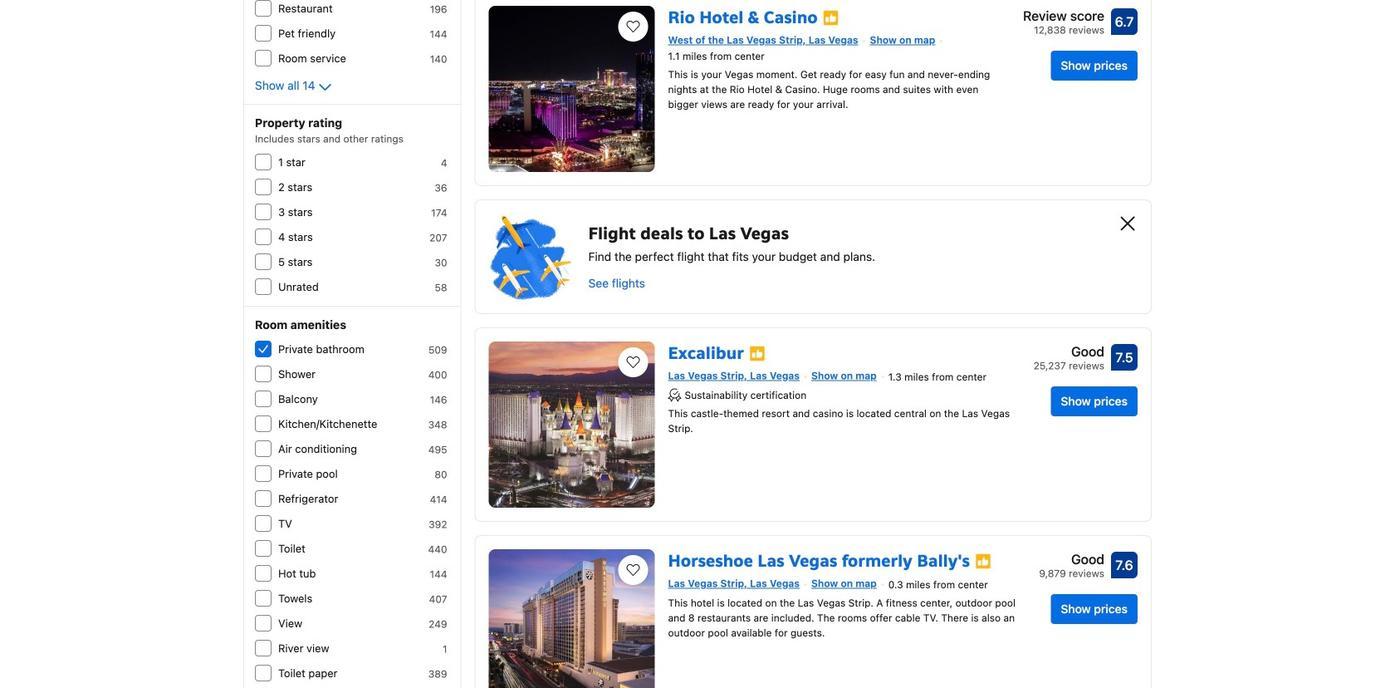 Task type: vqa. For each thing, say whether or not it's contained in the screenshot.
ft related to 1,550 ft
no



Task type: describe. For each thing, give the bounding box(es) containing it.
flight deals to las vegas image
[[489, 214, 575, 300]]

excalibur image
[[489, 342, 655, 508]]



Task type: locate. For each thing, give the bounding box(es) containing it.
horseshoe las vegas formerly bally's image
[[489, 549, 655, 688]]

this property is part of our preferred partner program. it's committed to providing excellent service and good value. it'll pay us a higher commission if you make a booking. image
[[823, 10, 840, 26], [823, 10, 840, 26]]

rio hotel & casino image
[[489, 6, 655, 172]]

this property is part of our preferred partner program. it's committed to providing excellent service and good value. it'll pay us a higher commission if you make a booking. image
[[749, 345, 766, 362], [749, 345, 766, 362]]



